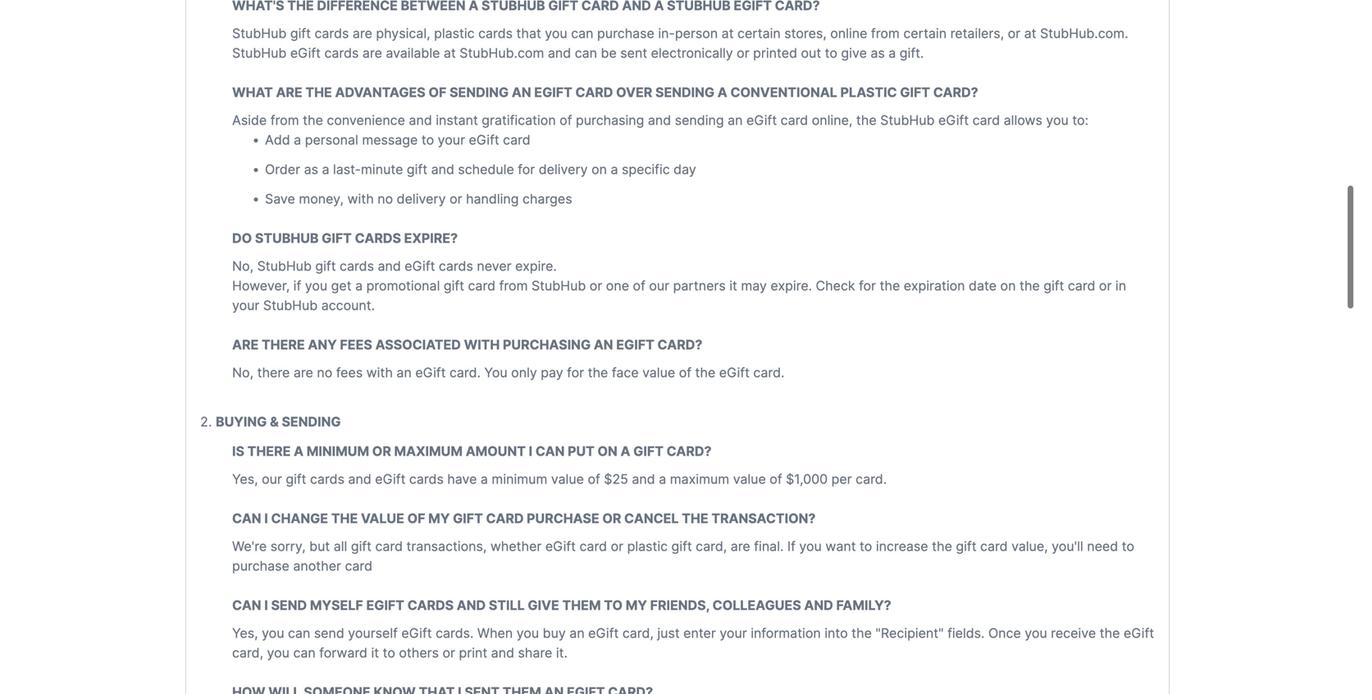 Task type: vqa. For each thing, say whether or not it's contained in the screenshot.
'3 - rl grime' icon
no



Task type: describe. For each thing, give the bounding box(es) containing it.
we're
[[232, 539, 267, 555]]

last-
[[333, 162, 361, 178]]

on
[[598, 444, 618, 460]]

check
[[816, 278, 855, 294]]

minute
[[361, 162, 403, 178]]

no for fees
[[317, 365, 333, 381]]

available
[[386, 45, 440, 61]]

to right "message"
[[422, 132, 434, 148]]

amount
[[466, 444, 526, 460]]

once
[[989, 626, 1021, 642]]

0 horizontal spatial my
[[428, 511, 450, 527]]

to:
[[1073, 112, 1089, 128]]

can i send myself egift cards and still give them to my friends, colleagues and family?
[[232, 598, 892, 614]]

the up personal
[[303, 112, 323, 128]]

however,
[[232, 278, 290, 294]]

we're sorry, but all gift card transactions, whether egift card or plastic gift card, are final. if you want to increase the gift card value, you'll need to purchase another card
[[232, 539, 1135, 575]]

of inside no, stubhub gift cards and egift cards never expire. however, if you get a promotional gift card from stubhub or one of our partners it may expire. check for the expiration date on the gift card or in your stubhub account.
[[633, 278, 646, 294]]

card for over
[[576, 85, 613, 101]]

send
[[271, 598, 307, 614]]

gift right on on the left of the page
[[634, 444, 664, 460]]

the up we're sorry, but all gift card transactions, whether egift card or plastic gift card, are final. if you want to increase the gift card value, you'll need to purchase another card
[[682, 511, 709, 527]]

purchase inside we're sorry, but all gift card transactions, whether egift card or plastic gift card, are final. if you want to increase the gift card value, you'll need to purchase another card
[[232, 559, 289, 575]]

0 vertical spatial card?
[[934, 85, 979, 101]]

card down purchase
[[580, 539, 607, 555]]

0 vertical spatial i
[[529, 444, 533, 460]]

0 vertical spatial an
[[728, 112, 743, 128]]

and right $25
[[632, 472, 655, 488]]

value,
[[1012, 539, 1048, 555]]

sorry,
[[271, 539, 306, 555]]

personal
[[305, 132, 358, 148]]

fees
[[340, 337, 372, 353]]

cards down minimum
[[310, 472, 345, 488]]

1 horizontal spatial cards
[[408, 598, 454, 614]]

a right add
[[294, 132, 301, 148]]

myself
[[310, 598, 363, 614]]

1 horizontal spatial card.
[[754, 365, 785, 381]]

forward
[[319, 646, 368, 662]]

convenience
[[327, 112, 405, 128]]

the right into
[[852, 626, 872, 642]]

just
[[658, 626, 680, 642]]

our inside no, stubhub gift cards and egift cards never expire. however, if you get a promotional gift card from stubhub or one of our partners it may expire. check for the expiration date on the gift card or in your stubhub account.
[[649, 278, 670, 294]]

egift inside no, stubhub gift cards and egift cards never expire. however, if you get a promotional gift card from stubhub or one of our partners it may expire. check for the expiration date on the gift card or in your stubhub account.
[[405, 259, 435, 275]]

0 horizontal spatial an
[[512, 85, 531, 101]]

all
[[334, 539, 347, 555]]

to right need
[[1122, 539, 1135, 555]]

can for value
[[232, 511, 261, 527]]

an inside yes, you can send yourself egift cards. when you buy an egift card, just enter your information into the "recipient" fields. once you receive the egift card, you can forward it to others or print and share it.
[[570, 626, 585, 642]]

online
[[831, 25, 868, 41]]

and inside stubhub gift cards are physical, plastic cards that you can purchase in-person at certain stores, online from certain retailers, or at stubhub.com. stubhub egift cards are available at stubhub.com and can be sent electronically or printed out to give as a gift.
[[548, 45, 571, 61]]

one
[[606, 278, 629, 294]]

whether
[[491, 539, 542, 555]]

gift up transactions,
[[453, 511, 483, 527]]

maximum
[[670, 472, 730, 488]]

card left in
[[1068, 278, 1096, 294]]

stubhub gift cards are physical, plastic cards that you can purchase in-person at certain stores, online from certain retailers, or at stubhub.com. stubhub egift cards are available at stubhub.com and can be sent electronically or printed out to give as a gift.
[[232, 25, 1129, 61]]

you
[[484, 365, 508, 381]]

0 vertical spatial can
[[536, 444, 565, 460]]

change
[[271, 511, 328, 527]]

have
[[447, 472, 477, 488]]

and up save money, with no delivery or handling charges
[[431, 162, 454, 178]]

and inside yes, you can send yourself egift cards. when you buy an egift card, just enter your information into the "recipient" fields. once you receive the egift card, you can forward it to others or print and share it.
[[491, 646, 514, 662]]

fees
[[336, 365, 363, 381]]

1 vertical spatial with
[[367, 365, 393, 381]]

for inside no, stubhub gift cards and egift cards never expire. however, if you get a promotional gift card from stubhub or one of our partners it may expire. check for the expiration date on the gift card or in your stubhub account.
[[859, 278, 876, 294]]

final.
[[754, 539, 784, 555]]

print
[[459, 646, 488, 662]]

card left the value,
[[981, 539, 1008, 555]]

card left allows
[[973, 112, 1000, 128]]

no, there are no fees with an egift card. you only pay for the face value of the egift card.
[[232, 365, 785, 381]]

$1,000
[[786, 472, 828, 488]]

1 horizontal spatial your
[[438, 132, 465, 148]]

yourself
[[348, 626, 398, 642]]

1 vertical spatial expire.
[[771, 278, 812, 294]]

from for stubhub
[[499, 278, 528, 294]]

of left $25
[[588, 472, 600, 488]]

egift inside stubhub gift cards are physical, plastic cards that you can purchase in-person at certain stores, online from certain retailers, or at stubhub.com. stubhub egift cards are available at stubhub.com and can be sent electronically or printed out to give as a gift.
[[290, 45, 321, 61]]

1 horizontal spatial an
[[594, 337, 613, 353]]

message
[[362, 132, 418, 148]]

0 vertical spatial are
[[276, 85, 303, 101]]

2 and from the left
[[804, 598, 833, 614]]

1 vertical spatial delivery
[[397, 191, 446, 207]]

1 horizontal spatial value
[[643, 365, 675, 381]]

1 vertical spatial card?
[[658, 337, 703, 353]]

to right the 'want'
[[860, 539, 872, 555]]

no, for no, stubhub gift cards and egift cards never expire. however, if you get a promotional gift card from stubhub or one of our partners it may expire. check for the expiration date on the gift card or in your stubhub account.
[[232, 259, 254, 275]]

add a personal message to your egift card
[[265, 132, 531, 148]]

expire?
[[404, 231, 458, 247]]

0 vertical spatial or
[[372, 444, 391, 460]]

give
[[841, 45, 867, 61]]

plastic
[[841, 85, 897, 101]]

stubhub.com
[[460, 45, 544, 61]]

0 horizontal spatial from
[[271, 112, 299, 128]]

as inside stubhub gift cards are physical, plastic cards that you can purchase in-person at certain stores, online from certain retailers, or at stubhub.com. stubhub egift cards are available at stubhub.com and can be sent electronically or printed out to give as a gift.
[[871, 45, 885, 61]]

are inside we're sorry, but all gift card transactions, whether egift card or plastic gift card, are final. if you want to increase the gift card value, you'll need to purchase another card
[[731, 539, 751, 555]]

card for purchase
[[486, 511, 524, 527]]

1 horizontal spatial delivery
[[539, 162, 588, 178]]

1 vertical spatial egift
[[616, 337, 655, 353]]

charges
[[523, 191, 572, 207]]

card down gratification
[[503, 132, 531, 148]]

you inside stubhub gift cards are physical, plastic cards that you can purchase in-person at certain stores, online from certain retailers, or at stubhub.com. stubhub egift cards are available at stubhub.com and can be sent electronically or printed out to give as a gift.
[[545, 25, 568, 41]]

day
[[674, 162, 696, 178]]

i for egift
[[264, 598, 268, 614]]

card, inside we're sorry, but all gift card transactions, whether egift card or plastic gift card, are final. if you want to increase the gift card value, you'll need to purchase another card
[[696, 539, 727, 555]]

physical,
[[376, 25, 430, 41]]

0 horizontal spatial expire.
[[515, 259, 557, 275]]

colleagues
[[713, 598, 801, 614]]

0 horizontal spatial value
[[551, 472, 584, 488]]

fields.
[[948, 626, 985, 642]]

be
[[601, 45, 617, 61]]

with
[[464, 337, 500, 353]]

0 vertical spatial cards
[[355, 231, 401, 247]]

purchase
[[527, 511, 599, 527]]

0 vertical spatial with
[[348, 191, 374, 207]]

them
[[562, 598, 601, 614]]

are right there
[[294, 365, 313, 381]]

0 horizontal spatial for
[[518, 162, 535, 178]]

if
[[293, 278, 301, 294]]

what are the advantages of sending an egift card over sending a conventional plastic gift card?
[[232, 85, 979, 101]]

0 horizontal spatial of
[[407, 511, 425, 527]]

over
[[616, 85, 653, 101]]

or inside we're sorry, but all gift card transactions, whether egift card or plastic gift card, are final. if you want to increase the gift card value, you'll need to purchase another card
[[611, 539, 624, 555]]

your inside no, stubhub gift cards and egift cards never expire. however, if you get a promotional gift card from stubhub or one of our partners it may expire. check for the expiration date on the gift card or in your stubhub account.
[[232, 298, 260, 314]]

conventional
[[731, 85, 838, 101]]

purchase inside stubhub gift cards are physical, plastic cards that you can purchase in-person at certain stores, online from certain retailers, or at stubhub.com. stubhub egift cards are available at stubhub.com and can be sent electronically or printed out to give as a gift.
[[597, 25, 655, 41]]

send
[[314, 626, 344, 642]]

but
[[309, 539, 330, 555]]

of left purchasing
[[560, 112, 572, 128]]

the up all on the bottom of the page
[[331, 511, 358, 527]]

cards.
[[436, 626, 474, 642]]

of right the 'face'
[[679, 365, 692, 381]]

card down never
[[468, 278, 496, 294]]

or left one
[[590, 278, 603, 294]]

or left handling
[[450, 191, 462, 207]]

still
[[489, 598, 525, 614]]

minimum
[[307, 444, 369, 460]]

electronically
[[651, 45, 733, 61]]

no, for no, there are no fees with an egift card. you only pay for the face value of the egift card.
[[232, 365, 254, 381]]

a left specific
[[611, 162, 618, 178]]

do stubhub gift cards expire?
[[232, 231, 458, 247]]

0 horizontal spatial are
[[232, 337, 259, 353]]

a left last-
[[322, 162, 329, 178]]

transaction?
[[712, 511, 816, 527]]

in-
[[658, 25, 675, 41]]

cards left physical,
[[315, 25, 349, 41]]

out
[[801, 45, 821, 61]]

do
[[232, 231, 252, 247]]

give
[[528, 598, 559, 614]]

per
[[832, 472, 852, 488]]

partners
[[673, 278, 726, 294]]

0 horizontal spatial at
[[444, 45, 456, 61]]

associated
[[375, 337, 461, 353]]

2 horizontal spatial sending
[[656, 85, 715, 101]]

or right retailers,
[[1008, 25, 1021, 41]]

1 vertical spatial or
[[603, 511, 621, 527]]

plastic inside stubhub gift cards are physical, plastic cards that you can purchase in-person at certain stores, online from certain retailers, or at stubhub.com. stubhub egift cards are available at stubhub.com and can be sent electronically or printed out to give as a gift.
[[434, 25, 475, 41]]

you inside no, stubhub gift cards and egift cards never expire. however, if you get a promotional gift card from stubhub or one of our partners it may expire. check for the expiration date on the gift card or in your stubhub account.
[[305, 278, 328, 294]]

0 horizontal spatial card,
[[232, 646, 263, 662]]

buy
[[543, 626, 566, 642]]

information
[[751, 626, 821, 642]]

1 horizontal spatial my
[[626, 598, 647, 614]]

are left physical,
[[353, 25, 372, 41]]

card down value
[[375, 539, 403, 555]]

the right date
[[1020, 278, 1040, 294]]

printed
[[753, 45, 798, 61]]

card down "conventional"
[[781, 112, 808, 128]]

can i change the value of my gift card purchase or cancel the transaction?
[[232, 511, 816, 527]]

a inside stubhub gift cards are physical, plastic cards that you can purchase in-person at certain stores, online from certain retailers, or at stubhub.com. stubhub egift cards are available at stubhub.com and can be sent electronically or printed out to give as a gift.
[[889, 45, 896, 61]]

schedule
[[458, 162, 514, 178]]

the left the 'face'
[[588, 365, 608, 381]]

gift down money,
[[322, 231, 352, 247]]

yes, for yes, you can send yourself egift cards. when you buy an egift card, just enter your information into the "recipient" fields. once you receive the egift card, you can forward it to others or print and share it.
[[232, 626, 258, 642]]

and down minimum
[[348, 472, 371, 488]]

yes, for yes, our gift cards and egift cards have a minimum value of $25 and a maximum value of $1,000 per card.
[[232, 472, 258, 488]]

0 horizontal spatial card.
[[450, 365, 481, 381]]

a left maximum
[[659, 472, 666, 488]]

there for our
[[248, 444, 291, 460]]

get
[[331, 278, 352, 294]]

2 vertical spatial card?
[[667, 444, 712, 460]]

buying & sending
[[216, 414, 341, 430]]

person
[[675, 25, 718, 41]]

1 vertical spatial as
[[304, 162, 318, 178]]



Task type: locate. For each thing, give the bounding box(es) containing it.
0 vertical spatial plastic
[[434, 25, 475, 41]]

0 horizontal spatial and
[[457, 598, 486, 614]]

card? down no, stubhub gift cards and egift cards never expire. however, if you get a promotional gift card from stubhub or one of our partners it may expire. check for the expiration date on the gift card or in your stubhub account.
[[658, 337, 703, 353]]

i for value
[[264, 511, 268, 527]]

2 vertical spatial i
[[264, 598, 268, 614]]

0 horizontal spatial as
[[304, 162, 318, 178]]

cards
[[355, 231, 401, 247], [408, 598, 454, 614]]

with
[[348, 191, 374, 207], [367, 365, 393, 381]]

i left send
[[264, 598, 268, 614]]

2 horizontal spatial card.
[[856, 472, 887, 488]]

a inside no, stubhub gift cards and egift cards never expire. however, if you get a promotional gift card from stubhub or one of our partners it may expire. check for the expiration date on the gift card or in your stubhub account.
[[355, 278, 363, 294]]

or left in
[[1099, 278, 1112, 294]]

are left the 'final.'
[[731, 539, 751, 555]]

gift
[[290, 25, 311, 41], [407, 162, 428, 178], [315, 259, 336, 275], [444, 278, 464, 294], [1044, 278, 1065, 294], [286, 472, 306, 488], [351, 539, 372, 555], [672, 539, 692, 555], [956, 539, 977, 555]]

yes, our gift cards and egift cards have a minimum value of $25 and a maximum value of $1,000 per card.
[[232, 472, 887, 488]]

pay
[[541, 365, 563, 381]]

0 vertical spatial our
[[649, 278, 670, 294]]

receive
[[1051, 626, 1096, 642]]

0 vertical spatial of
[[429, 85, 447, 101]]

1 horizontal spatial card
[[576, 85, 613, 101]]

a right get
[[355, 278, 363, 294]]

1 vertical spatial it
[[371, 646, 379, 662]]

1 vertical spatial plastic
[[627, 539, 668, 555]]

a for sending
[[718, 85, 728, 101]]

an up gratification
[[512, 85, 531, 101]]

it inside no, stubhub gift cards and egift cards never expire. however, if you get a promotional gift card from stubhub or one of our partners it may expire. check for the expiration date on the gift card or in your stubhub account.
[[730, 278, 738, 294]]

egift up gratification
[[534, 85, 573, 101]]

2 horizontal spatial a
[[718, 85, 728, 101]]

from up gift.
[[871, 25, 900, 41]]

the left expiration
[[880, 278, 900, 294]]

can
[[536, 444, 565, 460], [232, 511, 261, 527], [232, 598, 261, 614]]

0 vertical spatial egift
[[534, 85, 573, 101]]

our up change
[[262, 472, 282, 488]]

there
[[257, 365, 290, 381]]

1 vertical spatial card
[[486, 511, 524, 527]]

2 horizontal spatial an
[[728, 112, 743, 128]]

the
[[306, 85, 332, 101], [331, 511, 358, 527], [682, 511, 709, 527]]

1 vertical spatial an
[[397, 365, 412, 381]]

can left send
[[232, 598, 261, 614]]

egift inside we're sorry, but all gift card transactions, whether egift card or plastic gift card, are final. if you want to increase the gift card value, you'll need to purchase another card
[[546, 539, 576, 555]]

cards down maximum
[[409, 472, 444, 488]]

or left printed
[[737, 45, 750, 61]]

0 horizontal spatial on
[[592, 162, 607, 178]]

no, left there
[[232, 365, 254, 381]]

1 horizontal spatial no
[[378, 191, 393, 207]]

gift inside stubhub gift cards are physical, plastic cards that you can purchase in-person at certain stores, online from certain retailers, or at stubhub.com. stubhub egift cards are available at stubhub.com and can be sent electronically or printed out to give as a gift.
[[290, 25, 311, 41]]

yes, you can send yourself egift cards. when you buy an egift card, just enter your information into the "recipient" fields. once you receive the egift card, you can forward it to others or print and share it.
[[232, 626, 1155, 662]]

1 vertical spatial purchase
[[232, 559, 289, 575]]

the up personal
[[306, 85, 332, 101]]

cards down expire?
[[439, 259, 473, 275]]

your inside yes, you can send yourself egift cards. when you buy an egift card, just enter your information into the "recipient" fields. once you receive the egift card, you can forward it to others or print and share it.
[[720, 626, 747, 642]]

are right what on the left
[[276, 85, 303, 101]]

sending up sending
[[656, 85, 715, 101]]

0 horizontal spatial purchase
[[232, 559, 289, 575]]

0 vertical spatial my
[[428, 511, 450, 527]]

of up instant
[[429, 85, 447, 101]]

0 horizontal spatial or
[[372, 444, 391, 460]]

0 vertical spatial no
[[378, 191, 393, 207]]

1 certain from the left
[[738, 25, 781, 41]]

egift
[[290, 45, 321, 61], [747, 112, 777, 128], [939, 112, 969, 128], [469, 132, 499, 148], [405, 259, 435, 275], [415, 365, 446, 381], [719, 365, 750, 381], [375, 472, 406, 488], [546, 539, 576, 555], [402, 626, 432, 642], [588, 626, 619, 642], [1124, 626, 1155, 642]]

1 horizontal spatial at
[[722, 25, 734, 41]]

any
[[308, 337, 337, 353]]

or up to
[[611, 539, 624, 555]]

the right the 'face'
[[695, 365, 716, 381]]

there
[[262, 337, 305, 353], [248, 444, 291, 460]]

1 vertical spatial card,
[[623, 626, 654, 642]]

0 horizontal spatial no
[[317, 365, 333, 381]]

the right increase at bottom
[[932, 539, 953, 555]]

purchasing
[[503, 337, 591, 353]]

1 vertical spatial i
[[264, 511, 268, 527]]

a right have
[[481, 472, 488, 488]]

an down associated
[[397, 365, 412, 381]]

value up transaction?
[[733, 472, 766, 488]]

cards up stubhub.com
[[478, 25, 513, 41]]

from inside stubhub gift cards are physical, plastic cards that you can purchase in-person at certain stores, online from certain retailers, or at stubhub.com. stubhub egift cards are available at stubhub.com and can be sent electronically or printed out to give as a gift.
[[871, 25, 900, 41]]

card up purchasing
[[576, 85, 613, 101]]

gift
[[900, 85, 930, 101], [322, 231, 352, 247], [634, 444, 664, 460], [453, 511, 483, 527]]

allows
[[1004, 112, 1043, 128]]

card? down retailers,
[[934, 85, 979, 101]]

retailers,
[[951, 25, 1004, 41]]

purchase down we're
[[232, 559, 289, 575]]

or down cards.
[[443, 646, 455, 662]]

aside from the convenience and instant gratification of purchasing and sending an egift card online, the stubhub egift card allows you to:
[[232, 112, 1089, 128]]

2 vertical spatial egift
[[366, 598, 405, 614]]

you inside we're sorry, but all gift card transactions, whether egift card or plastic gift card, are final. if you want to increase the gift card value, you'll need to purchase another card
[[800, 539, 822, 555]]

or inside yes, you can send yourself egift cards. when you buy an egift card, just enter your information into the "recipient" fields. once you receive the egift card, you can forward it to others or print and share it.
[[443, 646, 455, 662]]

when
[[477, 626, 513, 642]]

to inside yes, you can send yourself egift cards. when you buy an egift card, just enter your information into the "recipient" fields. once you receive the egift card, you can forward it to others or print and share it.
[[383, 646, 395, 662]]

value right the 'face'
[[643, 365, 675, 381]]

or
[[1008, 25, 1021, 41], [737, 45, 750, 61], [450, 191, 462, 207], [590, 278, 603, 294], [1099, 278, 1112, 294], [611, 539, 624, 555], [443, 646, 455, 662]]

2 horizontal spatial value
[[733, 472, 766, 488]]

2 horizontal spatial for
[[859, 278, 876, 294]]

and down over at the left of the page
[[648, 112, 671, 128]]

$25
[[604, 472, 628, 488]]

1 horizontal spatial it
[[730, 278, 738, 294]]

1 horizontal spatial are
[[276, 85, 303, 101]]

1 horizontal spatial an
[[570, 626, 585, 642]]

specific
[[622, 162, 670, 178]]

and down when
[[491, 646, 514, 662]]

an right buy
[[570, 626, 585, 642]]

sending up instant
[[450, 85, 509, 101]]

can
[[571, 25, 594, 41], [575, 45, 597, 61], [288, 626, 310, 642], [293, 646, 316, 662]]

your down 'however,'
[[232, 298, 260, 314]]

there for there
[[262, 337, 305, 353]]

sending
[[675, 112, 724, 128]]

0 vertical spatial card,
[[696, 539, 727, 555]]

it left the may
[[730, 278, 738, 294]]

card
[[576, 85, 613, 101], [486, 511, 524, 527]]

are up there
[[232, 337, 259, 353]]

gratification
[[482, 112, 556, 128]]

certain up printed
[[738, 25, 781, 41]]

on right date
[[1001, 278, 1016, 294]]

on inside no, stubhub gift cards and egift cards never expire. however, if you get a promotional gift card from stubhub or one of our partners it may expire. check for the expiration date on the gift card or in your stubhub account.
[[1001, 278, 1016, 294]]

and up into
[[804, 598, 833, 614]]

to inside stubhub gift cards are physical, plastic cards that you can purchase in-person at certain stores, online from certain retailers, or at stubhub.com. stubhub egift cards are available at stubhub.com and can be sent electronically or printed out to give as a gift.
[[825, 45, 838, 61]]

of right value
[[407, 511, 425, 527]]

transactions,
[[407, 539, 487, 555]]

1 horizontal spatial egift
[[534, 85, 573, 101]]

no
[[378, 191, 393, 207], [317, 365, 333, 381]]

or
[[372, 444, 391, 460], [603, 511, 621, 527]]

on left specific
[[592, 162, 607, 178]]

egift up yourself
[[366, 598, 405, 614]]

1 yes, from the top
[[232, 472, 258, 488]]

want
[[826, 539, 856, 555]]

and up the promotional
[[378, 259, 401, 275]]

1 horizontal spatial sending
[[450, 85, 509, 101]]

our left partners
[[649, 278, 670, 294]]

date
[[969, 278, 997, 294]]

1 horizontal spatial of
[[429, 85, 447, 101]]

0 horizontal spatial it
[[371, 646, 379, 662]]

1 horizontal spatial for
[[567, 365, 584, 381]]

to right out
[[825, 45, 838, 61]]

1 vertical spatial yes,
[[232, 626, 258, 642]]

1 vertical spatial on
[[1001, 278, 1016, 294]]

it inside yes, you can send yourself egift cards. when you buy an egift card, just enter your information into the "recipient" fields. once you receive the egift card, you can forward it to others or print and share it.
[[371, 646, 379, 662]]

from
[[871, 25, 900, 41], [271, 112, 299, 128], [499, 278, 528, 294]]

share
[[518, 646, 552, 662]]

never
[[477, 259, 512, 275]]

can up yes, our gift cards and egift cards have a minimum value of $25 and a maximum value of $1,000 per card.
[[536, 444, 565, 460]]

"recipient"
[[876, 626, 944, 642]]

0 horizontal spatial cards
[[355, 231, 401, 247]]

card up whether
[[486, 511, 524, 527]]

1 horizontal spatial purchase
[[597, 25, 655, 41]]

are down physical,
[[363, 45, 382, 61]]

2 vertical spatial your
[[720, 626, 747, 642]]

and up add a personal message to your egift card
[[409, 112, 432, 128]]

at right retailers,
[[1025, 25, 1037, 41]]

instant
[[436, 112, 478, 128]]

1 vertical spatial our
[[262, 472, 282, 488]]

you'll
[[1052, 539, 1084, 555]]

0 vertical spatial it
[[730, 278, 738, 294]]

gift down gift.
[[900, 85, 930, 101]]

the
[[303, 112, 323, 128], [857, 112, 877, 128], [880, 278, 900, 294], [1020, 278, 1040, 294], [588, 365, 608, 381], [695, 365, 716, 381], [932, 539, 953, 555], [852, 626, 872, 642], [1100, 626, 1120, 642]]

1 vertical spatial are
[[232, 337, 259, 353]]

for up charges
[[518, 162, 535, 178]]

1 horizontal spatial on
[[1001, 278, 1016, 294]]

from inside no, stubhub gift cards and egift cards never expire. however, if you get a promotional gift card from stubhub or one of our partners it may expire. check for the expiration date on the gift card or in your stubhub account.
[[499, 278, 528, 294]]

no, inside no, stubhub gift cards and egift cards never expire. however, if you get a promotional gift card from stubhub or one of our partners it may expire. check for the expiration date on the gift card or in your stubhub account.
[[232, 259, 254, 275]]

on
[[592, 162, 607, 178], [1001, 278, 1016, 294]]

order
[[265, 162, 300, 178]]

and inside no, stubhub gift cards and egift cards never expire. however, if you get a promotional gift card from stubhub or one of our partners it may expire. check for the expiration date on the gift card or in your stubhub account.
[[378, 259, 401, 275]]

2 certain from the left
[[904, 25, 947, 41]]

what
[[232, 85, 273, 101]]

purchase up sent
[[597, 25, 655, 41]]

an up the 'face'
[[594, 337, 613, 353]]

an
[[728, 112, 743, 128], [397, 365, 412, 381], [570, 626, 585, 642]]

0 horizontal spatial plastic
[[434, 25, 475, 41]]

save money, with no delivery or handling charges
[[265, 191, 572, 207]]

1 vertical spatial there
[[248, 444, 291, 460]]

2 vertical spatial from
[[499, 278, 528, 294]]

delivery up expire?
[[397, 191, 446, 207]]

1 horizontal spatial certain
[[904, 25, 947, 41]]

1 horizontal spatial as
[[871, 45, 885, 61]]

your right enter
[[720, 626, 747, 642]]

expiration
[[904, 278, 965, 294]]

and
[[457, 598, 486, 614], [804, 598, 833, 614]]

my up transactions,
[[428, 511, 450, 527]]

minimum
[[492, 472, 548, 488]]

it down yourself
[[371, 646, 379, 662]]

0 horizontal spatial egift
[[366, 598, 405, 614]]

a left gift.
[[889, 45, 896, 61]]

card down all on the bottom of the page
[[345, 559, 373, 575]]

the down plastic
[[857, 112, 877, 128]]

cards up advantages
[[324, 45, 359, 61]]

it.
[[556, 646, 568, 662]]

with right fees
[[367, 365, 393, 381]]

1 vertical spatial for
[[859, 278, 876, 294]]

1 vertical spatial no
[[317, 365, 333, 381]]

1 horizontal spatial a
[[621, 444, 631, 460]]

plastic up "available"
[[434, 25, 475, 41]]

0 horizontal spatial our
[[262, 472, 282, 488]]

to
[[604, 598, 623, 614]]

1 no, from the top
[[232, 259, 254, 275]]

0 horizontal spatial sending
[[282, 414, 341, 430]]

0 horizontal spatial delivery
[[397, 191, 446, 207]]

sending
[[450, 85, 509, 101], [656, 85, 715, 101], [282, 414, 341, 430]]

of
[[429, 85, 447, 101], [407, 511, 425, 527]]

the right 'receive'
[[1100, 626, 1120, 642]]

1 vertical spatial no,
[[232, 365, 254, 381]]

friends,
[[650, 598, 710, 614]]

1 horizontal spatial expire.
[[771, 278, 812, 294]]

2 horizontal spatial card,
[[696, 539, 727, 555]]

cards up cards.
[[408, 598, 454, 614]]

0 vertical spatial delivery
[[539, 162, 588, 178]]

of left $1,000
[[770, 472, 782, 488]]

gift.
[[900, 45, 924, 61]]

are
[[276, 85, 303, 101], [232, 337, 259, 353]]

no, up 'however,'
[[232, 259, 254, 275]]

0 horizontal spatial an
[[397, 365, 412, 381]]

2 vertical spatial can
[[232, 598, 261, 614]]

can for egift
[[232, 598, 261, 614]]

2 yes, from the top
[[232, 626, 258, 642]]

that
[[517, 25, 541, 41]]

0 vertical spatial for
[[518, 162, 535, 178]]

purchase
[[597, 25, 655, 41], [232, 559, 289, 575]]

0 vertical spatial yes,
[[232, 472, 258, 488]]

no for delivery
[[378, 191, 393, 207]]

if
[[788, 539, 796, 555]]

order as a last-minute gift and schedule for delivery on a specific day
[[265, 162, 696, 178]]

0 vertical spatial from
[[871, 25, 900, 41]]

1 horizontal spatial from
[[499, 278, 528, 294]]

0 vertical spatial on
[[592, 162, 607, 178]]

i up we're
[[264, 511, 268, 527]]

buying
[[216, 414, 267, 430]]

0 horizontal spatial your
[[232, 298, 260, 314]]

account.
[[321, 298, 375, 314]]

of right one
[[633, 278, 646, 294]]

into
[[825, 626, 848, 642]]

the inside we're sorry, but all gift card transactions, whether egift card or plastic gift card, are final. if you want to increase the gift card value, you'll need to purchase another card
[[932, 539, 953, 555]]

a up sending
[[718, 85, 728, 101]]

a
[[718, 85, 728, 101], [294, 444, 304, 460], [621, 444, 631, 460]]

cards up get
[[340, 259, 374, 275]]

yes, inside yes, you can send yourself egift cards. when you buy an egift card, just enter your information into the "recipient" fields. once you receive the egift card, you can forward it to others or print and share it.
[[232, 626, 258, 642]]

sent
[[621, 45, 648, 61]]

your down instant
[[438, 132, 465, 148]]

as right give
[[871, 45, 885, 61]]

face
[[612, 365, 639, 381]]

2 vertical spatial an
[[570, 626, 585, 642]]

1 vertical spatial can
[[232, 511, 261, 527]]

0 horizontal spatial a
[[294, 444, 304, 460]]

plastic inside we're sorry, but all gift card transactions, whether egift card or plastic gift card, are final. if you want to increase the gift card value, you'll need to purchase another card
[[627, 539, 668, 555]]

card? up maximum
[[667, 444, 712, 460]]

1 vertical spatial your
[[232, 298, 260, 314]]

delivery up charges
[[539, 162, 588, 178]]

0 vertical spatial expire.
[[515, 259, 557, 275]]

an right sending
[[728, 112, 743, 128]]

my right to
[[626, 598, 647, 614]]

at
[[722, 25, 734, 41], [1025, 25, 1037, 41], [444, 45, 456, 61]]

there up there
[[262, 337, 305, 353]]

card?
[[934, 85, 979, 101], [658, 337, 703, 353], [667, 444, 712, 460]]

only
[[511, 365, 537, 381]]

handling
[[466, 191, 519, 207]]

to down yourself
[[383, 646, 395, 662]]

0 vertical spatial your
[[438, 132, 465, 148]]

certain
[[738, 25, 781, 41], [904, 25, 947, 41]]

value down put
[[551, 472, 584, 488]]

cancel
[[624, 511, 679, 527]]

2 no, from the top
[[232, 365, 254, 381]]

from for give
[[871, 25, 900, 41]]

there down &
[[248, 444, 291, 460]]

1 and from the left
[[457, 598, 486, 614]]

1 vertical spatial an
[[594, 337, 613, 353]]

increase
[[876, 539, 929, 555]]

and
[[548, 45, 571, 61], [409, 112, 432, 128], [648, 112, 671, 128], [431, 162, 454, 178], [378, 259, 401, 275], [348, 472, 371, 488], [632, 472, 655, 488], [491, 646, 514, 662]]

card,
[[696, 539, 727, 555], [623, 626, 654, 642], [232, 646, 263, 662]]

cards
[[315, 25, 349, 41], [478, 25, 513, 41], [324, 45, 359, 61], [340, 259, 374, 275], [439, 259, 473, 275], [310, 472, 345, 488], [409, 472, 444, 488]]

a for maximum
[[621, 444, 631, 460]]

save
[[265, 191, 295, 207]]

stores,
[[785, 25, 827, 41]]

stubhub
[[255, 231, 319, 247]]

1 horizontal spatial our
[[649, 278, 670, 294]]

0 vertical spatial an
[[512, 85, 531, 101]]

2 horizontal spatial at
[[1025, 25, 1037, 41]]



